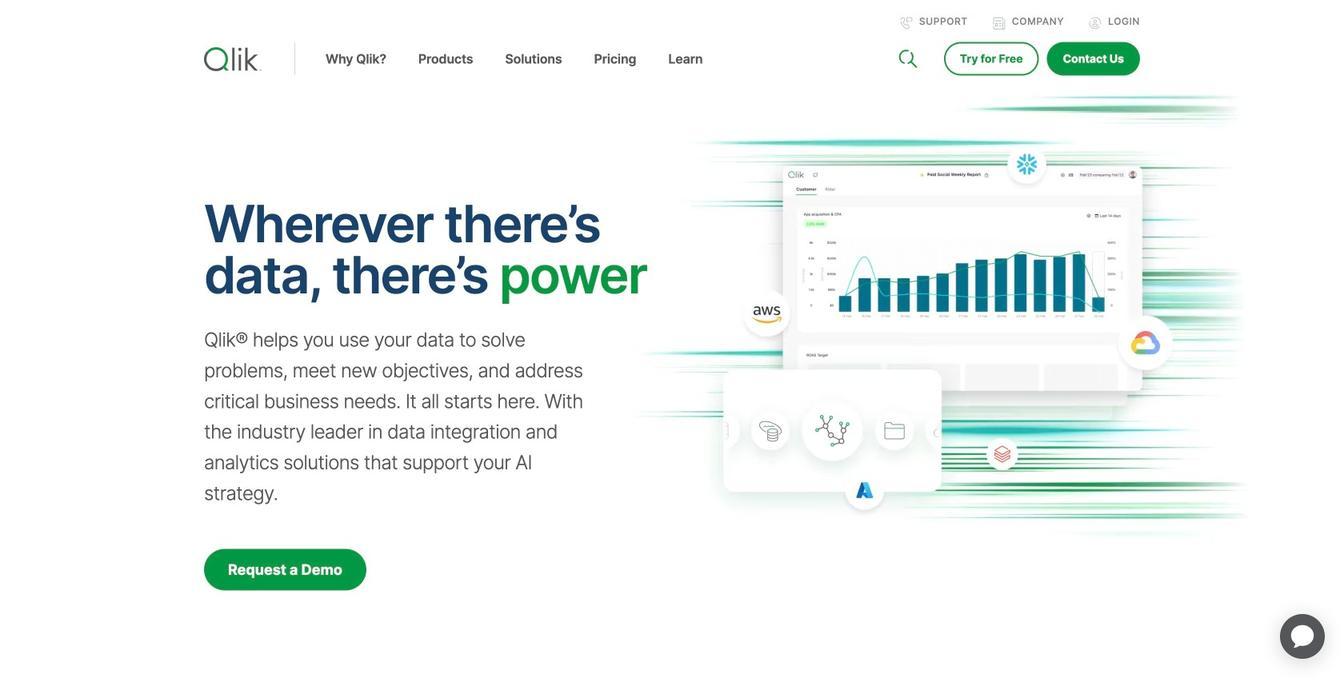 Task type: vqa. For each thing, say whether or not it's contained in the screenshot.
the bottom and
no



Task type: locate. For each thing, give the bounding box(es) containing it.
application
[[1261, 595, 1344, 678]]



Task type: describe. For each thing, give the bounding box(es) containing it.
login image
[[1089, 17, 1102, 30]]

company image
[[993, 17, 1006, 30]]

qlik image
[[204, 47, 262, 71]]

support image
[[900, 17, 913, 30]]



